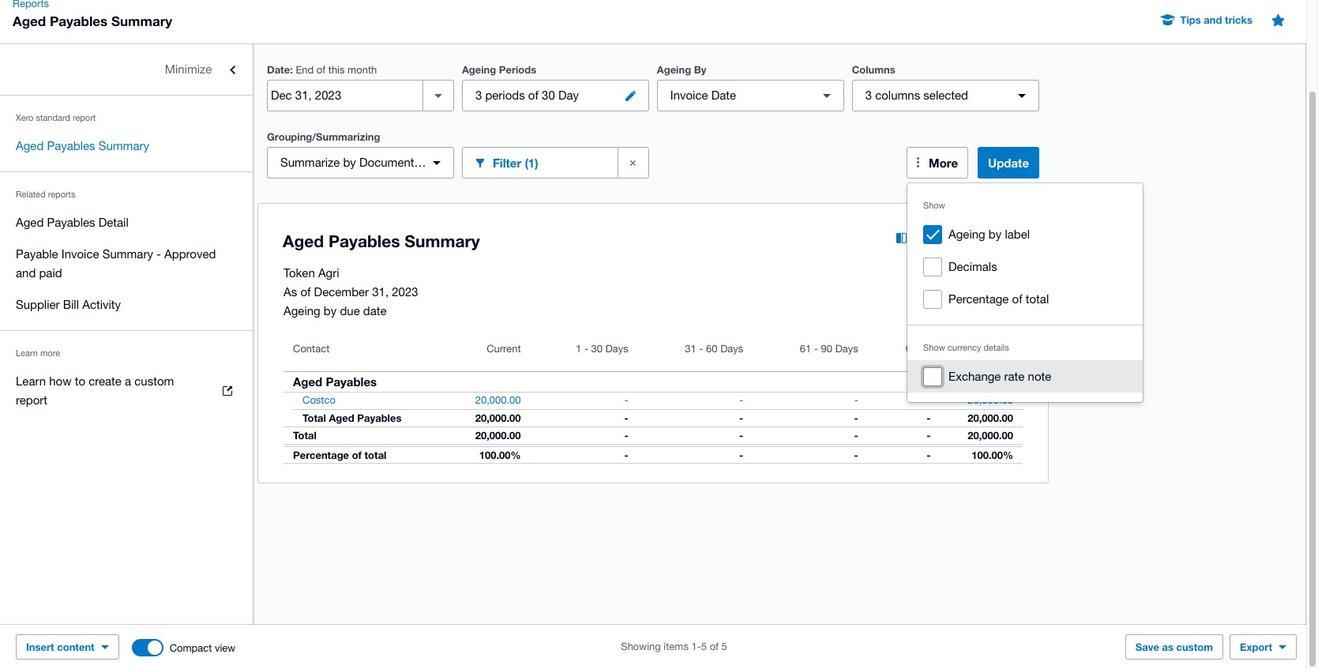 Task type: describe. For each thing, give the bounding box(es) containing it.
approved
[[164, 247, 216, 261]]

standard
[[36, 113, 70, 122]]

group containing ageing by label
[[908, 183, 1143, 402]]

export button
[[1230, 634, 1297, 660]]

related reports
[[16, 190, 76, 199]]

61 - 90 days button
[[753, 333, 868, 371]]

date inside invoice date popup button
[[711, 88, 736, 102]]

due
[[340, 304, 360, 318]]

agri
[[318, 266, 339, 280]]

filter (1) button
[[462, 147, 617, 179]]

1 - link from the left
[[615, 393, 638, 408]]

3 for 3 periods of 30 day
[[475, 88, 482, 102]]

date : end of this month
[[267, 63, 377, 76]]

3 columns selected
[[865, 88, 968, 102]]

columns for 3
[[875, 88, 920, 102]]

0 horizontal spatial 30
[[542, 88, 555, 102]]

decimals button
[[908, 250, 1143, 283]]

report output element
[[284, 333, 1023, 464]]

report inside learn how to create a custom report
[[16, 393, 47, 407]]

token
[[284, 266, 315, 280]]

1
[[576, 343, 582, 355]]

activity
[[82, 298, 121, 311]]

30 inside report output element
[[591, 343, 603, 355]]

export
[[1240, 641, 1272, 653]]

payables down xero standard report
[[47, 139, 95, 152]]

periods
[[499, 63, 536, 76]]

how
[[49, 374, 72, 388]]

insert content button
[[16, 634, 119, 660]]

1 horizontal spatial report
[[73, 113, 96, 122]]

december
[[314, 285, 369, 299]]

:
[[290, 63, 293, 76]]

save as custom button
[[1125, 634, 1224, 660]]

ageing by
[[657, 63, 707, 76]]

currency
[[948, 343, 981, 352]]

ageing periods
[[462, 63, 536, 76]]

2 vertical spatial total
[[293, 429, 317, 442]]

Report title field
[[279, 224, 859, 260]]

1 vertical spatial total
[[303, 412, 326, 424]]

reports
[[48, 190, 76, 199]]

more
[[40, 348, 60, 358]]

days for 1 - 30 days
[[606, 343, 629, 355]]

3 periods of 30 day button
[[462, 80, 649, 111]]

detail
[[99, 216, 129, 229]]

ageing for ageing by
[[657, 63, 691, 76]]

(1)
[[525, 155, 538, 169]]

paid
[[39, 266, 62, 280]]

total aged payables
[[303, 412, 402, 424]]

31,
[[372, 285, 389, 299]]

more button
[[907, 147, 968, 179]]

summarize
[[280, 156, 340, 169]]

invoice date
[[670, 88, 736, 102]]

3 periods of 30 day
[[475, 88, 579, 102]]

invoice inside payable invoice summary - approved and paid
[[61, 247, 99, 261]]

payables down the aged payables
[[357, 412, 402, 424]]

as
[[284, 285, 297, 299]]

0 vertical spatial date
[[267, 63, 290, 76]]

- inside 1 - 30 days button
[[584, 343, 588, 355]]

ageing for ageing by label
[[949, 227, 985, 241]]

31
[[685, 343, 696, 355]]

- inside 61 - 90 days button
[[814, 343, 818, 355]]

save
[[1136, 641, 1159, 653]]

0 vertical spatial summary
[[111, 13, 172, 29]]

learn for learn how to create a custom report
[[16, 374, 46, 388]]

31 - 60 days
[[685, 343, 743, 355]]

total inside button
[[1026, 292, 1049, 306]]

2 5 from the left
[[722, 641, 727, 652]]

a
[[125, 374, 131, 388]]

and inside payable invoice summary - approved and paid
[[16, 266, 36, 280]]

total inside report output element
[[365, 449, 387, 461]]

ageing for ageing periods
[[462, 63, 496, 76]]

reorder
[[913, 231, 959, 246]]

summarize by document type
[[280, 156, 442, 169]]

percentage of total inside percentage of total button
[[949, 292, 1049, 306]]

costco link
[[284, 393, 345, 408]]

2023
[[392, 285, 418, 299]]

label
[[1005, 227, 1030, 241]]

token agri as of december 31, 2023 ageing by due date
[[284, 266, 418, 318]]

current button
[[446, 333, 530, 371]]

aged payables summary inside aged payables summary link
[[16, 139, 149, 152]]

by
[[694, 63, 707, 76]]

grouping/summarizing
[[267, 130, 380, 143]]

update
[[988, 156, 1029, 170]]

1 100.00% from the left
[[479, 449, 521, 461]]

columns for reorder
[[962, 231, 1010, 246]]

bill
[[63, 298, 79, 311]]

invoice date button
[[657, 80, 844, 111]]

more
[[929, 156, 958, 170]]

decimals
[[949, 260, 997, 273]]

selected
[[924, 88, 968, 102]]

custom inside learn how to create a custom report
[[134, 374, 174, 388]]

31 - 60 days button
[[638, 333, 753, 371]]

1 - 30 days
[[576, 343, 629, 355]]

aged payables detail
[[16, 216, 129, 229]]

- inside payable invoice summary - approved and paid
[[156, 247, 161, 261]]

list box containing ageing by label
[[908, 183, 1143, 402]]

of right periods
[[528, 88, 539, 102]]

older button
[[868, 333, 940, 371]]

show for show currency details
[[923, 343, 945, 352]]

1-
[[692, 641, 701, 652]]

summary for aged payables summary link
[[99, 139, 149, 152]]

payables inside 'link'
[[47, 216, 95, 229]]

aged inside 'link'
[[16, 216, 44, 229]]

periods
[[485, 88, 525, 102]]

percentage of total inside report output element
[[293, 449, 387, 461]]

payables up minimize button
[[50, 13, 108, 29]]

supplier
[[16, 298, 60, 311]]

minimize
[[165, 62, 212, 76]]

show currency details
[[923, 343, 1009, 352]]

learn more
[[16, 348, 60, 358]]

Select end date field
[[268, 81, 422, 111]]

aged payables detail link
[[0, 207, 253, 239]]

1 - 30 days button
[[530, 333, 638, 371]]

remove from favorites image
[[1262, 4, 1294, 36]]

exchange rate note
[[949, 370, 1052, 383]]

xero standard report
[[16, 113, 96, 122]]

month
[[348, 64, 377, 76]]

view
[[215, 642, 236, 654]]

ageing by label
[[949, 227, 1030, 241]]

3 for 3 columns selected
[[865, 88, 872, 102]]

related
[[16, 190, 46, 199]]

days for 31 - 60 days
[[720, 343, 743, 355]]

update button
[[978, 147, 1039, 179]]



Task type: locate. For each thing, give the bounding box(es) containing it.
payable invoice summary - approved and paid
[[16, 247, 216, 280]]

columns inside button
[[962, 231, 1010, 246]]

1 vertical spatial columns
[[962, 231, 1010, 246]]

0 vertical spatial custom
[[134, 374, 174, 388]]

0 vertical spatial report
[[73, 113, 96, 122]]

1 vertical spatial learn
[[16, 374, 46, 388]]

1 vertical spatial report
[[16, 393, 47, 407]]

1 vertical spatial summary
[[99, 139, 149, 152]]

invoice inside invoice date popup button
[[670, 88, 708, 102]]

- inside the 31 - 60 days button
[[699, 343, 703, 355]]

total down decimals button
[[1026, 292, 1049, 306]]

1 horizontal spatial invoice
[[670, 88, 708, 102]]

0 vertical spatial 30
[[542, 88, 555, 102]]

summary inside payable invoice summary - approved and paid
[[102, 247, 153, 261]]

columns
[[875, 88, 920, 102], [962, 231, 1010, 246]]

1 vertical spatial total
[[365, 449, 387, 461]]

2 3 from the left
[[865, 88, 872, 102]]

5 right items
[[701, 641, 707, 652]]

custom right 'a'
[[134, 374, 174, 388]]

date
[[363, 304, 387, 318]]

payables down contact button
[[326, 374, 377, 389]]

0 vertical spatial aged payables summary
[[13, 13, 172, 29]]

summary up minimize button
[[111, 13, 172, 29]]

30 right 1
[[591, 343, 603, 355]]

days right 60
[[720, 343, 743, 355]]

1 horizontal spatial by
[[343, 156, 356, 169]]

by left label
[[989, 227, 1002, 241]]

3 down columns
[[865, 88, 872, 102]]

ageing up decimals
[[949, 227, 985, 241]]

1 vertical spatial and
[[16, 266, 36, 280]]

- link down 1 - 30 days at the left
[[615, 393, 638, 408]]

-
[[156, 247, 161, 261], [584, 343, 588, 355], [699, 343, 703, 355], [814, 343, 818, 355], [625, 394, 629, 406], [739, 394, 743, 406], [854, 394, 858, 406], [927, 394, 931, 406], [624, 412, 629, 424], [739, 412, 743, 424], [854, 412, 858, 424], [927, 412, 931, 424], [624, 429, 629, 442], [739, 429, 743, 442], [854, 429, 858, 442], [927, 429, 931, 442], [624, 449, 629, 461], [739, 449, 743, 461], [854, 449, 858, 461], [927, 449, 931, 461]]

insert content
[[26, 641, 95, 653]]

invoice
[[670, 88, 708, 102], [61, 247, 99, 261]]

3 - link from the left
[[845, 393, 868, 408]]

0 horizontal spatial by
[[324, 304, 337, 318]]

1 vertical spatial by
[[989, 227, 1002, 241]]

ageing left by
[[657, 63, 691, 76]]

filter (1)
[[493, 155, 538, 169]]

1 days from the left
[[606, 343, 629, 355]]

of down decimals button
[[1012, 292, 1023, 306]]

2 show from the top
[[923, 343, 945, 352]]

0 horizontal spatial 5
[[701, 641, 707, 652]]

0 horizontal spatial and
[[16, 266, 36, 280]]

of inside token agri as of december 31, 2023 ageing by due date
[[300, 285, 311, 299]]

61 - 90 days
[[800, 343, 858, 355]]

items
[[664, 641, 689, 652]]

2 vertical spatial by
[[324, 304, 337, 318]]

1 horizontal spatial total
[[1026, 292, 1049, 306]]

tips
[[1180, 13, 1201, 26]]

total inside "button"
[[992, 343, 1013, 355]]

0 horizontal spatial custom
[[134, 374, 174, 388]]

1 vertical spatial invoice
[[61, 247, 99, 261]]

30
[[542, 88, 555, 102], [591, 343, 603, 355]]

0 horizontal spatial columns
[[875, 88, 920, 102]]

learn down learn more
[[16, 374, 46, 388]]

2 learn from the top
[[16, 374, 46, 388]]

of down the total aged payables
[[352, 449, 362, 461]]

summary down minimize button
[[99, 139, 149, 152]]

invoice down ageing by
[[670, 88, 708, 102]]

1 horizontal spatial 3
[[865, 88, 872, 102]]

0 horizontal spatial percentage of total
[[293, 449, 387, 461]]

1 vertical spatial aged payables summary
[[16, 139, 149, 152]]

reorder columns button
[[884, 223, 1023, 254]]

ageing inside button
[[949, 227, 985, 241]]

2 horizontal spatial by
[[989, 227, 1002, 241]]

current
[[487, 343, 521, 355]]

- link down 61 - 90 days
[[845, 393, 868, 408]]

columns up decimals
[[962, 231, 1010, 246]]

show for show
[[923, 201, 945, 210]]

details
[[984, 343, 1009, 352]]

0 horizontal spatial invoice
[[61, 247, 99, 261]]

learn how to create a custom report link
[[0, 366, 253, 416]]

minimize button
[[0, 54, 253, 85]]

ageing inside token agri as of december 31, 2023 ageing by due date
[[284, 304, 320, 318]]

percentage of total down decimals
[[949, 292, 1049, 306]]

days right 90
[[835, 343, 858, 355]]

report down learn more
[[16, 393, 47, 407]]

90
[[821, 343, 833, 355]]

30 left day
[[542, 88, 555, 102]]

20,000.00
[[475, 394, 521, 406], [968, 394, 1013, 406], [475, 412, 521, 424], [968, 412, 1013, 424], [475, 429, 521, 442], [968, 429, 1013, 442]]

of inside date : end of this month
[[317, 64, 326, 76]]

costco
[[303, 394, 336, 406]]

1 horizontal spatial 20,000.00 link
[[958, 393, 1023, 408]]

aged payables summary down xero standard report
[[16, 139, 149, 152]]

days for 61 - 90 days
[[835, 343, 858, 355]]

learn left 'more'
[[16, 348, 38, 358]]

- link down 31 - 60 days
[[730, 393, 753, 408]]

learn inside learn how to create a custom report
[[16, 374, 46, 388]]

2 - link from the left
[[730, 393, 753, 408]]

percentage of total button
[[908, 283, 1143, 315]]

of right as
[[300, 285, 311, 299]]

rate
[[1004, 370, 1025, 383]]

report right standard
[[73, 113, 96, 122]]

summary for payable invoice summary - approved and paid 'link'
[[102, 247, 153, 261]]

create
[[89, 374, 122, 388]]

and
[[1204, 13, 1222, 26], [16, 266, 36, 280]]

content
[[57, 641, 95, 653]]

1 vertical spatial percentage of total
[[293, 449, 387, 461]]

percentage inside button
[[949, 292, 1009, 306]]

showing
[[621, 641, 661, 652]]

by inside button
[[989, 227, 1002, 241]]

by
[[343, 156, 356, 169], [989, 227, 1002, 241], [324, 304, 337, 318]]

3 days from the left
[[835, 343, 858, 355]]

2 100.00% from the left
[[972, 449, 1013, 461]]

1 horizontal spatial columns
[[962, 231, 1010, 246]]

aged payables summary up minimize button
[[13, 13, 172, 29]]

0 vertical spatial percentage of total
[[949, 292, 1049, 306]]

columns down columns
[[875, 88, 920, 102]]

list of convenience dates image
[[422, 80, 454, 111]]

0 vertical spatial percentage
[[949, 292, 1009, 306]]

0 horizontal spatial total
[[365, 449, 387, 461]]

- link down older
[[917, 393, 940, 408]]

3
[[475, 88, 482, 102], [865, 88, 872, 102]]

contact
[[293, 343, 330, 355]]

ageing by label button
[[908, 218, 1143, 250]]

show left currency
[[923, 343, 945, 352]]

end
[[296, 64, 314, 76]]

insert
[[26, 641, 54, 653]]

of inside list box
[[1012, 292, 1023, 306]]

2 vertical spatial summary
[[102, 247, 153, 261]]

1 5 from the left
[[701, 641, 707, 652]]

20,000.00 link down exchange rate note
[[958, 393, 1023, 408]]

5 right the 1-
[[722, 641, 727, 652]]

group
[[908, 183, 1143, 402]]

2 horizontal spatial days
[[835, 343, 858, 355]]

2 20,000.00 link from the left
[[958, 393, 1023, 408]]

filter
[[493, 155, 522, 169]]

columns
[[852, 63, 896, 76]]

show up reorder
[[923, 201, 945, 210]]

this
[[328, 64, 345, 76]]

document
[[359, 156, 414, 169]]

of right the 1-
[[710, 641, 719, 652]]

days inside button
[[720, 343, 743, 355]]

0 horizontal spatial 20,000.00 link
[[466, 393, 530, 408]]

20,000.00 link down current button in the left of the page
[[466, 393, 530, 408]]

1 vertical spatial 30
[[591, 343, 603, 355]]

ageing up periods
[[462, 63, 496, 76]]

exchange
[[949, 370, 1001, 383]]

supplier bill activity link
[[0, 289, 253, 321]]

5
[[701, 641, 707, 652], [722, 641, 727, 652]]

0 horizontal spatial date
[[267, 63, 290, 76]]

20,000.00 link
[[466, 393, 530, 408], [958, 393, 1023, 408]]

of left this
[[317, 64, 326, 76]]

1 horizontal spatial 30
[[591, 343, 603, 355]]

1 horizontal spatial and
[[1204, 13, 1222, 26]]

1 vertical spatial date
[[711, 88, 736, 102]]

as
[[1162, 641, 1174, 653]]

tips and tricks button
[[1152, 7, 1262, 32]]

xero
[[16, 113, 34, 122]]

payables down reports
[[47, 216, 95, 229]]

0 vertical spatial total
[[992, 343, 1013, 355]]

0 vertical spatial invoice
[[670, 88, 708, 102]]

3 left periods
[[475, 88, 482, 102]]

1 vertical spatial custom
[[1177, 641, 1213, 653]]

and right tips
[[1204, 13, 1222, 26]]

0 horizontal spatial 3
[[475, 88, 482, 102]]

aged payables summary link
[[0, 130, 253, 162]]

day
[[558, 88, 579, 102]]

of
[[317, 64, 326, 76], [528, 88, 539, 102], [300, 285, 311, 299], [1012, 292, 1023, 306], [352, 449, 362, 461], [710, 641, 719, 652]]

0 vertical spatial learn
[[16, 348, 38, 358]]

contact button
[[284, 333, 446, 371]]

tricks
[[1225, 13, 1253, 26]]

percentage
[[949, 292, 1009, 306], [293, 449, 349, 461]]

60
[[706, 343, 718, 355]]

0 vertical spatial and
[[1204, 13, 1222, 26]]

remove all filters image
[[621, 150, 646, 175]]

1 horizontal spatial percentage of total
[[949, 292, 1049, 306]]

and down the payable
[[16, 266, 36, 280]]

0 horizontal spatial report
[[16, 393, 47, 407]]

payable invoice summary - approved and paid link
[[0, 239, 253, 289]]

by inside "popup button"
[[343, 156, 356, 169]]

0 horizontal spatial days
[[606, 343, 629, 355]]

showing items 1-5 of 5
[[621, 641, 727, 652]]

supplier bill activity
[[16, 298, 121, 311]]

exchange rate note button
[[908, 360, 1143, 393]]

by for ageing
[[989, 227, 1002, 241]]

aged payables
[[293, 374, 377, 389]]

custom
[[134, 374, 174, 388], [1177, 641, 1213, 653]]

of inside report output element
[[352, 449, 362, 461]]

report
[[73, 113, 96, 122], [16, 393, 47, 407]]

2 days from the left
[[720, 343, 743, 355]]

aged payables summary
[[13, 13, 172, 29], [16, 139, 149, 152]]

1 horizontal spatial date
[[711, 88, 736, 102]]

1 vertical spatial show
[[923, 343, 945, 352]]

days right 1
[[606, 343, 629, 355]]

by left due
[[324, 304, 337, 318]]

1 horizontal spatial percentage
[[949, 292, 1009, 306]]

0 horizontal spatial 100.00%
[[479, 449, 521, 461]]

61
[[800, 343, 811, 355]]

summarize by document type button
[[267, 147, 454, 179]]

0 vertical spatial show
[[923, 201, 945, 210]]

1 horizontal spatial days
[[720, 343, 743, 355]]

custom right as
[[1177, 641, 1213, 653]]

older
[[906, 343, 931, 355]]

total down the total aged payables
[[365, 449, 387, 461]]

1 horizontal spatial 100.00%
[[972, 449, 1013, 461]]

and inside button
[[1204, 13, 1222, 26]]

4 - link from the left
[[917, 393, 940, 408]]

percentage inside report output element
[[293, 449, 349, 461]]

percentage down decimals
[[949, 292, 1009, 306]]

1 learn from the top
[[16, 348, 38, 358]]

summary down aged payables detail 'link'
[[102, 247, 153, 261]]

1 show from the top
[[923, 201, 945, 210]]

type
[[418, 156, 442, 169]]

0 vertical spatial total
[[1026, 292, 1049, 306]]

save as custom
[[1136, 641, 1213, 653]]

by down grouping/summarizing
[[343, 156, 356, 169]]

0 horizontal spatial percentage
[[293, 449, 349, 461]]

note
[[1028, 370, 1052, 383]]

3 inside button
[[475, 88, 482, 102]]

custom inside button
[[1177, 641, 1213, 653]]

list box
[[908, 183, 1143, 402]]

compact
[[170, 642, 212, 654]]

by inside token agri as of december 31, 2023 ageing by due date
[[324, 304, 337, 318]]

percentage of total down the total aged payables
[[293, 449, 387, 461]]

by for summarize
[[343, 156, 356, 169]]

0 vertical spatial by
[[343, 156, 356, 169]]

1 3 from the left
[[475, 88, 482, 102]]

percentage down the total aged payables
[[293, 449, 349, 461]]

0 vertical spatial columns
[[875, 88, 920, 102]]

learn how to create a custom report
[[16, 374, 174, 407]]

1 horizontal spatial 5
[[722, 641, 727, 652]]

1 horizontal spatial custom
[[1177, 641, 1213, 653]]

1 vertical spatial percentage
[[293, 449, 349, 461]]

tips and tricks
[[1180, 13, 1253, 26]]

ageing down as
[[284, 304, 320, 318]]

learn for learn more
[[16, 348, 38, 358]]

invoice down aged payables detail
[[61, 247, 99, 261]]

1 20,000.00 link from the left
[[466, 393, 530, 408]]



Task type: vqa. For each thing, say whether or not it's contained in the screenshot.


